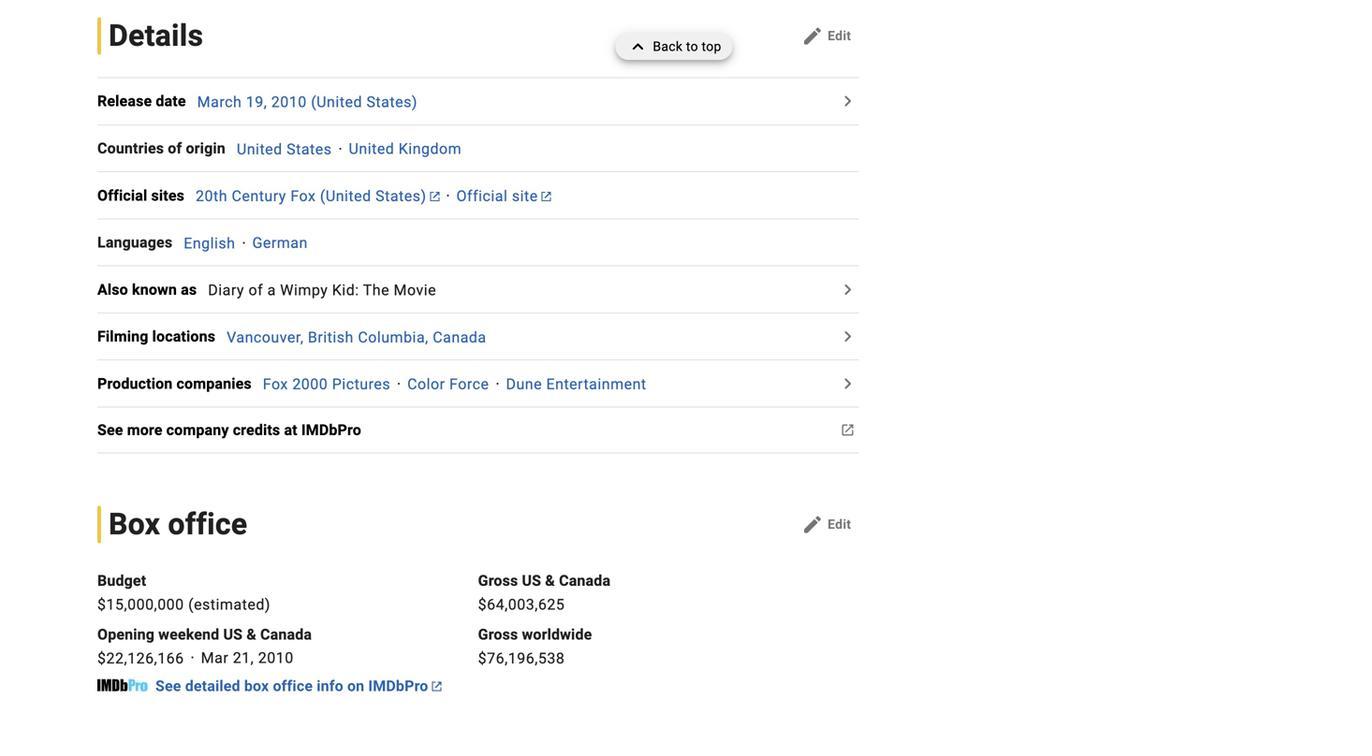 Task type: describe. For each thing, give the bounding box(es) containing it.
official site button
[[456, 187, 551, 205]]

see for see detailed box office info on imdbpro
[[155, 677, 181, 695]]

sites
[[151, 187, 184, 204]]

1 vertical spatial &
[[246, 626, 256, 643]]

also known as
[[97, 281, 197, 298]]

states) for 20th century fox (united states)
[[375, 187, 426, 205]]

the
[[363, 281, 390, 299]]

movie
[[394, 281, 436, 299]]

office inside button
[[273, 677, 313, 695]]

release date button
[[97, 90, 197, 113]]

worldwide
[[522, 626, 592, 643]]

see for see more company credits at imdbpro
[[97, 421, 123, 439]]

diary of a wimpy kid: the movie
[[208, 281, 436, 299]]

production
[[97, 375, 173, 393]]

budget
[[97, 572, 146, 590]]

countries of origin
[[97, 139, 225, 157]]

edit button for details
[[794, 21, 859, 51]]

opening
[[97, 626, 155, 643]]

columbia,
[[358, 328, 429, 346]]

canada for gross us & canada $64,003,625
[[559, 572, 611, 590]]

states
[[287, 140, 332, 158]]

of for diary
[[249, 281, 263, 299]]

languages
[[97, 234, 172, 251]]

gross worldwide $76,196,538
[[478, 626, 592, 667]]

19,
[[246, 93, 267, 111]]

20th century fox (united states) button
[[196, 187, 440, 205]]

budget $15,000,000 (estimated)
[[97, 572, 270, 613]]

launch inline image for official site
[[542, 192, 551, 201]]

$76,196,538
[[478, 649, 565, 667]]

edit image
[[801, 514, 824, 536]]

known
[[132, 281, 177, 298]]

a
[[267, 281, 276, 299]]

pictures
[[332, 375, 390, 393]]

mar
[[201, 649, 229, 667]]

kingdom
[[399, 140, 462, 158]]

expand less image
[[627, 34, 653, 60]]

as
[[181, 281, 197, 298]]

locations
[[152, 328, 215, 346]]

dune entertainment button
[[506, 375, 647, 393]]

edit for box office
[[828, 517, 851, 532]]

21,
[[233, 649, 254, 667]]

origin
[[186, 139, 225, 157]]

mar 21, 2010
[[201, 649, 294, 667]]

united states
[[237, 140, 332, 158]]

0 vertical spatial office
[[168, 507, 247, 542]]

see more company credits at imdbpro
[[97, 421, 361, 439]]

entertainment
[[546, 375, 647, 393]]

united states button
[[237, 140, 332, 158]]

at
[[284, 421, 297, 439]]

credits
[[233, 421, 280, 439]]

company
[[166, 421, 229, 439]]

back
[[653, 39, 683, 54]]

official sites
[[97, 187, 184, 204]]

filming locations button
[[97, 325, 227, 348]]

$22,126,166
[[97, 649, 184, 667]]

dune entertainment
[[506, 375, 647, 393]]

0 horizontal spatial imdbpro
[[301, 421, 361, 439]]

see detailed box office info on imdbpro
[[155, 677, 428, 695]]

united kingdom button
[[349, 140, 462, 158]]

on
[[347, 677, 364, 695]]

diary
[[208, 281, 244, 299]]

united for united states
[[237, 140, 282, 158]]

see more element
[[97, 184, 196, 207]]

official for official sites
[[97, 187, 147, 204]]

gross us & canada $64,003,625
[[478, 572, 611, 613]]

of for countries
[[168, 139, 182, 157]]

box
[[109, 507, 160, 542]]

see more image for release date
[[836, 90, 859, 113]]

opening weekend us & canada
[[97, 626, 312, 643]]

3 see more image from the top
[[836, 419, 859, 441]]

canada for vancouver, british columbia, canada
[[433, 328, 486, 346]]

(estimated)
[[188, 596, 270, 613]]

filming locations
[[97, 328, 215, 346]]

production companies button
[[97, 372, 263, 395]]



Task type: vqa. For each thing, say whether or not it's contained in the screenshot.
group associated with from $3.99
no



Task type: locate. For each thing, give the bounding box(es) containing it.
$15,000,000
[[97, 596, 184, 613]]

also
[[97, 281, 128, 298]]

launch inline image inside official site "button"
[[542, 192, 551, 201]]

1 vertical spatial gross
[[478, 626, 518, 643]]

0 horizontal spatial fox
[[263, 375, 288, 393]]

1 horizontal spatial office
[[273, 677, 313, 695]]

launch inline image
[[542, 192, 551, 201], [432, 682, 441, 691]]

1 horizontal spatial &
[[545, 572, 555, 590]]

1 vertical spatial imdbpro
[[368, 677, 428, 695]]

united kingdom
[[349, 140, 462, 158]]

launch inline image for see detailed box office info on imdbpro
[[432, 682, 441, 691]]

top
[[702, 39, 721, 54]]

2 vertical spatial canada
[[260, 626, 312, 643]]

0 horizontal spatial &
[[246, 626, 256, 643]]

0 vertical spatial see more image
[[836, 278, 859, 301]]

united for united kingdom
[[349, 140, 394, 158]]

2 gross from the top
[[478, 626, 518, 643]]

0 horizontal spatial official
[[97, 187, 147, 204]]

1 vertical spatial canada
[[559, 572, 611, 590]]

(united
[[311, 93, 362, 111], [320, 187, 371, 205]]

0 vertical spatial gross
[[478, 572, 518, 590]]

2 united from the left
[[349, 140, 394, 158]]

canada up worldwide
[[559, 572, 611, 590]]

1 vertical spatial of
[[249, 281, 263, 299]]

united left 'kingdom'
[[349, 140, 394, 158]]

gross
[[478, 572, 518, 590], [478, 626, 518, 643]]

1 horizontal spatial us
[[522, 572, 541, 590]]

1 see more image from the top
[[836, 278, 859, 301]]

1 vertical spatial edit
[[828, 517, 851, 532]]

box office
[[109, 507, 247, 542]]

1 vertical spatial see
[[155, 677, 181, 695]]

edit right edit icon
[[828, 28, 851, 43]]

see left "more"
[[97, 421, 123, 439]]

0 vertical spatial see
[[97, 421, 123, 439]]

canada up mar 21, 2010
[[260, 626, 312, 643]]

1 vertical spatial us
[[223, 626, 243, 643]]

to
[[686, 39, 698, 54]]

0 vertical spatial imdbpro
[[301, 421, 361, 439]]

2 edit from the top
[[828, 517, 851, 532]]

vancouver, british columbia, canada button
[[227, 328, 486, 346]]

1 official from the left
[[97, 187, 147, 204]]

states) left launch inline icon
[[375, 187, 426, 205]]

0 vertical spatial (united
[[311, 93, 362, 111]]

edit right edit image
[[828, 517, 851, 532]]

2010 up see detailed box office info on imdbpro
[[258, 649, 294, 667]]

us up "$64,003,625"
[[522, 572, 541, 590]]

production companies
[[97, 375, 252, 393]]

2 official from the left
[[456, 187, 508, 205]]

united
[[237, 140, 282, 158], [349, 140, 394, 158]]

2010 for 19,
[[271, 93, 307, 111]]

gross up "$64,003,625"
[[478, 572, 518, 590]]

official for official site
[[456, 187, 508, 205]]

wimpy
[[280, 281, 328, 299]]

1 united from the left
[[237, 140, 282, 158]]

back to top
[[653, 39, 721, 54]]

gross inside gross us & canada $64,003,625
[[478, 572, 518, 590]]

color force
[[407, 375, 489, 393]]

box
[[244, 677, 269, 695]]

(united down states
[[320, 187, 371, 205]]

german button
[[252, 234, 308, 252]]

detailed
[[185, 677, 240, 695]]

1 horizontal spatial imdbpro
[[368, 677, 428, 695]]

2 horizontal spatial canada
[[559, 572, 611, 590]]

site
[[512, 187, 538, 205]]

1 vertical spatial states)
[[375, 187, 426, 205]]

english
[[184, 234, 235, 252]]

0 horizontal spatial office
[[168, 507, 247, 542]]

weekend
[[158, 626, 219, 643]]

office right the box
[[273, 677, 313, 695]]

of left a
[[249, 281, 263, 299]]

century
[[232, 187, 286, 205]]

office
[[168, 507, 247, 542], [273, 677, 313, 695]]

canada inside gross us & canada $64,003,625
[[559, 572, 611, 590]]

see more company credits at imdbpro button
[[97, 419, 373, 441]]

imdbpro right at
[[301, 421, 361, 439]]

office up budget $15,000,000 (estimated) at the bottom left of page
[[168, 507, 247, 542]]

2010 right '19,'
[[271, 93, 307, 111]]

1 vertical spatial see more image
[[836, 372, 859, 395]]

british
[[308, 328, 354, 346]]

edit
[[828, 28, 851, 43], [828, 517, 851, 532]]

0 horizontal spatial united
[[237, 140, 282, 158]]

1 horizontal spatial fox
[[291, 187, 316, 205]]

fox right century
[[291, 187, 316, 205]]

(united for fox
[[320, 187, 371, 205]]

color
[[407, 375, 445, 393]]

details
[[109, 18, 203, 53]]

fox 2000 pictures button
[[263, 375, 390, 393]]

gross up $76,196,538
[[478, 626, 518, 643]]

march
[[197, 93, 242, 111]]

2 see more image from the top
[[836, 325, 859, 348]]

& up "$64,003,625"
[[545, 572, 555, 590]]

2000
[[292, 375, 328, 393]]

0 vertical spatial edit button
[[794, 21, 859, 51]]

see down $22,126,166 on the left
[[155, 677, 181, 695]]

release
[[97, 92, 152, 110]]

march 19, 2010 (united states)
[[197, 93, 417, 111]]

2010 for 21,
[[258, 649, 294, 667]]

$64,003,625
[[478, 596, 565, 613]]

also known as button
[[97, 278, 208, 301]]

0 vertical spatial of
[[168, 139, 182, 157]]

official left the site
[[456, 187, 508, 205]]

kid:
[[332, 281, 359, 299]]

1 vertical spatial 2010
[[258, 649, 294, 667]]

see
[[97, 421, 123, 439], [155, 677, 181, 695]]

edit button for box office
[[794, 510, 859, 540]]

1 gross from the top
[[478, 572, 518, 590]]

0 vertical spatial 2010
[[271, 93, 307, 111]]

edit for details
[[828, 28, 851, 43]]

1 edit from the top
[[828, 28, 851, 43]]

launch inline image
[[430, 192, 440, 201]]

fox
[[291, 187, 316, 205], [263, 375, 288, 393]]

& inside gross us & canada $64,003,625
[[545, 572, 555, 590]]

20th
[[196, 187, 227, 205]]

date
[[156, 92, 186, 110]]

1 see more image from the top
[[836, 90, 859, 113]]

2 see more image from the top
[[836, 372, 859, 395]]

gross for gross worldwide $76,196,538
[[478, 626, 518, 643]]

united up century
[[237, 140, 282, 158]]

& up mar 21, 2010
[[246, 626, 256, 643]]

fox 2000 pictures
[[263, 375, 390, 393]]

2 vertical spatial see more image
[[836, 419, 859, 441]]

&
[[545, 572, 555, 590], [246, 626, 256, 643]]

0 vertical spatial see more image
[[836, 90, 859, 113]]

0 horizontal spatial canada
[[260, 626, 312, 643]]

(united for 2010
[[311, 93, 362, 111]]

1 vertical spatial office
[[273, 677, 313, 695]]

see more image for also known as
[[836, 278, 859, 301]]

official inside 'see more' element
[[97, 187, 147, 204]]

0 horizontal spatial launch inline image
[[432, 682, 441, 691]]

filming
[[97, 328, 148, 346]]

see more image for production companies
[[836, 372, 859, 395]]

imdbpro
[[301, 421, 361, 439], [368, 677, 428, 695]]

see detailed box office info on imdbpro button
[[155, 677, 441, 700]]

vancouver,
[[227, 328, 304, 346]]

0 vertical spatial &
[[545, 572, 555, 590]]

1 vertical spatial launch inline image
[[432, 682, 441, 691]]

0 vertical spatial us
[[522, 572, 541, 590]]

see more image
[[836, 90, 859, 113], [836, 372, 859, 395]]

march 19, 2010 (united states) button
[[197, 93, 417, 111]]

edit button
[[794, 21, 859, 51], [794, 510, 859, 540]]

us
[[522, 572, 541, 590], [223, 626, 243, 643]]

1 vertical spatial (united
[[320, 187, 371, 205]]

see more image
[[836, 278, 859, 301], [836, 325, 859, 348], [836, 419, 859, 441]]

info
[[317, 677, 343, 695]]

gross for gross us & canada $64,003,625
[[478, 572, 518, 590]]

see more image for filming locations
[[836, 325, 859, 348]]

fox left 2000
[[263, 375, 288, 393]]

1 vertical spatial see more image
[[836, 325, 859, 348]]

1 horizontal spatial official
[[456, 187, 508, 205]]

official left sites
[[97, 187, 147, 204]]

edit image
[[801, 25, 824, 47]]

20th century fox (united states)
[[196, 187, 426, 205]]

0 vertical spatial edit
[[828, 28, 851, 43]]

1 vertical spatial edit button
[[794, 510, 859, 540]]

official
[[97, 187, 147, 204], [456, 187, 508, 205]]

more
[[127, 421, 162, 439]]

of left origin
[[168, 139, 182, 157]]

canada
[[433, 328, 486, 346], [559, 572, 611, 590], [260, 626, 312, 643]]

force
[[449, 375, 489, 393]]

official site
[[456, 187, 538, 205]]

1 vertical spatial fox
[[263, 375, 288, 393]]

release date
[[97, 92, 186, 110]]

gross inside gross worldwide $76,196,538
[[478, 626, 518, 643]]

imdbpro right "on" at the left of page
[[368, 677, 428, 695]]

0 vertical spatial canada
[[433, 328, 486, 346]]

states) for march 19, 2010 (united states)
[[366, 93, 417, 111]]

german
[[252, 234, 308, 252]]

launch inline image right "on" at the left of page
[[432, 682, 441, 691]]

countries
[[97, 139, 164, 157]]

companies
[[176, 375, 252, 393]]

1 edit button from the top
[[794, 21, 859, 51]]

2 edit button from the top
[[794, 510, 859, 540]]

0 horizontal spatial of
[[168, 139, 182, 157]]

0 vertical spatial launch inline image
[[542, 192, 551, 201]]

back to top button
[[615, 34, 733, 60]]

1 horizontal spatial canada
[[433, 328, 486, 346]]

us up 21,
[[223, 626, 243, 643]]

1 horizontal spatial of
[[249, 281, 263, 299]]

0 horizontal spatial see
[[97, 421, 123, 439]]

(united up states
[[311, 93, 362, 111]]

states) up united kingdom button
[[366, 93, 417, 111]]

launch inline image right the site
[[542, 192, 551, 201]]

0 vertical spatial states)
[[366, 93, 417, 111]]

us inside gross us & canada $64,003,625
[[522, 572, 541, 590]]

1 horizontal spatial see
[[155, 677, 181, 695]]

launch inline image inside see detailed box office info on imdbpro button
[[432, 682, 441, 691]]

1 horizontal spatial united
[[349, 140, 394, 158]]

0 horizontal spatial us
[[223, 626, 243, 643]]

0 vertical spatial fox
[[291, 187, 316, 205]]

1 horizontal spatial launch inline image
[[542, 192, 551, 201]]

color force button
[[407, 375, 489, 393]]

english button
[[184, 234, 235, 252]]

canada up force on the bottom
[[433, 328, 486, 346]]



